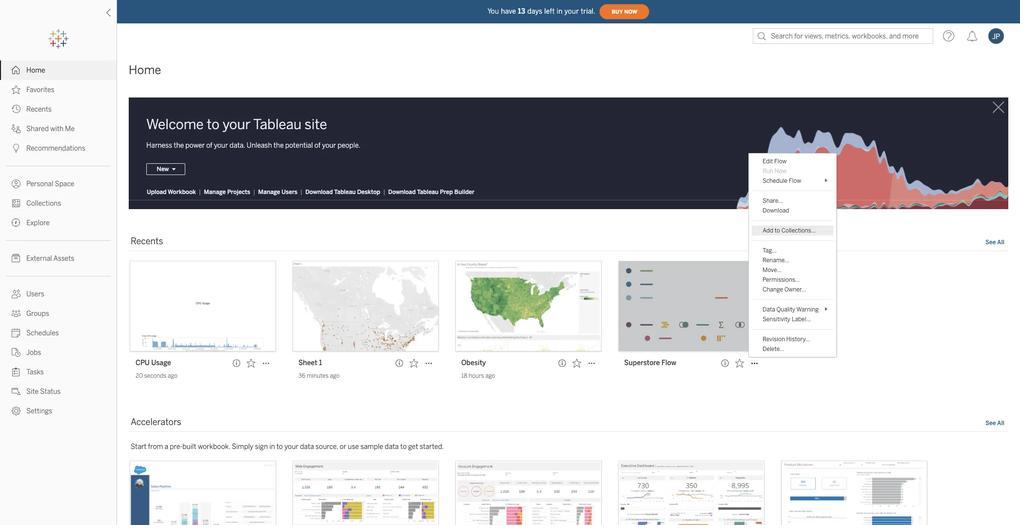 Task type: describe. For each thing, give the bounding box(es) containing it.
desktop
[[357, 189, 380, 196]]

buy now
[[612, 9, 637, 15]]

minutes
[[307, 373, 329, 380]]

site
[[26, 388, 39, 396]]

add
[[763, 227, 774, 234]]

workbook.
[[198, 443, 230, 451]]

assets
[[53, 255, 74, 263]]

delete…
[[763, 346, 785, 353]]

by text only_f5he34f image for home
[[12, 66, 20, 75]]

shared with me link
[[0, 119, 117, 139]]

by text only_f5he34f image for recommendations
[[12, 144, 20, 153]]

see for accelerators
[[986, 420, 996, 427]]

now for buy now
[[624, 9, 637, 15]]

1 manage from the left
[[204, 189, 226, 196]]

owner…
[[785, 286, 806, 293]]

me
[[65, 125, 75, 133]]

1 vertical spatial recents
[[131, 236, 163, 247]]

by text only_f5he34f image for users
[[12, 290, 20, 298]]

users link
[[0, 284, 117, 304]]

you have 13 days left in your trial.
[[488, 7, 596, 15]]

status
[[40, 388, 61, 396]]

add to collections... checkbox item
[[752, 226, 833, 236]]

workbook
[[168, 189, 196, 196]]

users inside the main navigation. press the up and down arrow keys to access links. element
[[26, 290, 44, 298]]

see all for accelerators
[[986, 420, 1005, 427]]

by text only_f5he34f image for site status
[[12, 387, 20, 396]]

hours
[[469, 373, 484, 380]]

ago for 1
[[330, 373, 340, 380]]

tag…
[[763, 247, 777, 254]]

by text only_f5he34f image for schedules
[[12, 329, 20, 337]]

you
[[488, 7, 499, 15]]

1
[[319, 359, 322, 367]]

collections
[[26, 199, 61, 208]]

recents inside the main navigation. press the up and down arrow keys to access links. element
[[26, 105, 52, 114]]

pre-
[[170, 443, 183, 451]]

buy now button
[[599, 4, 650, 20]]

download inside menu
[[763, 207, 789, 214]]

0 vertical spatial users
[[282, 189, 298, 196]]

menu containing edit flow
[[749, 154, 836, 357]]

started.
[[420, 443, 444, 451]]

main navigation. press the up and down arrow keys to access links. element
[[0, 60, 117, 421]]

by text only_f5he34f image for groups
[[12, 309, 20, 318]]

1 vertical spatial in
[[269, 443, 275, 451]]

schedule
[[763, 178, 788, 185]]

have
[[501, 7, 516, 15]]

2 the from the left
[[274, 142, 284, 150]]

share…
[[763, 198, 783, 205]]

groups link
[[0, 304, 117, 323]]

superstore flow
[[624, 359, 676, 367]]

change
[[763, 286, 783, 293]]

sample
[[361, 443, 383, 451]]

by text only_f5he34f image for settings
[[12, 407, 20, 416]]

download tableau prep builder link
[[388, 188, 475, 196]]

with
[[50, 125, 63, 133]]

by text only_f5he34f image for collections
[[12, 199, 20, 208]]

see for recents
[[986, 239, 996, 246]]

a
[[165, 443, 168, 451]]

by text only_f5he34f image for jobs
[[12, 348, 20, 357]]

permissions…
[[763, 277, 800, 284]]

site
[[305, 117, 327, 133]]

3 ago from the left
[[485, 373, 495, 380]]

36
[[298, 373, 306, 380]]

0 horizontal spatial tableau
[[253, 117, 302, 133]]

jobs
[[26, 349, 41, 357]]

upload workbook button
[[146, 188, 196, 196]]

to inside checkbox item
[[775, 227, 780, 234]]

collections...
[[782, 227, 816, 234]]

by text only_f5he34f image for favorites
[[12, 85, 20, 94]]

to left get
[[400, 443, 407, 451]]

20
[[136, 373, 143, 380]]

edit flow
[[763, 158, 787, 165]]

site status link
[[0, 382, 117, 401]]

get
[[408, 443, 418, 451]]

revision history…
[[763, 336, 810, 343]]

unleash
[[247, 142, 272, 150]]

by text only_f5he34f image for personal space
[[12, 179, 20, 188]]

your up data.
[[223, 117, 251, 133]]

flow for schedule flow
[[789, 178, 801, 185]]

rename…
[[763, 257, 789, 264]]

2 manage from the left
[[258, 189, 280, 196]]

prep
[[440, 189, 453, 196]]

sheet 1
[[298, 359, 322, 367]]

by text only_f5he34f image for tasks
[[12, 368, 20, 377]]

new
[[157, 166, 169, 173]]

Search for views, metrics, workbooks, and more text field
[[753, 28, 933, 44]]

20 seconds ago
[[136, 373, 178, 380]]

welcome to your tableau site
[[146, 117, 327, 133]]

accelerators
[[131, 417, 181, 428]]

schedules link
[[0, 323, 117, 343]]

favorites link
[[0, 80, 117, 99]]

1 data from the left
[[300, 443, 314, 451]]

label...
[[792, 316, 811, 323]]

0 vertical spatial in
[[557, 7, 563, 15]]

tasks
[[26, 368, 44, 377]]

seconds
[[144, 373, 166, 380]]

see all link for recents
[[986, 238, 1005, 248]]

move…
[[763, 267, 782, 274]]

your left people.
[[322, 142, 336, 150]]

all for recents
[[997, 239, 1005, 246]]

18 hours ago
[[461, 373, 495, 380]]

by text only_f5he34f image for shared with me
[[12, 124, 20, 133]]

revision
[[763, 336, 785, 343]]

3 | from the left
[[300, 189, 302, 196]]

all for accelerators
[[997, 420, 1005, 427]]

sheet
[[298, 359, 317, 367]]



Task type: locate. For each thing, give the bounding box(es) containing it.
1 horizontal spatial flow
[[774, 158, 787, 165]]

now
[[624, 9, 637, 15], [775, 168, 787, 175]]

in
[[557, 7, 563, 15], [269, 443, 275, 451]]

6 by text only_f5he34f image from the top
[[12, 368, 20, 377]]

ago right the hours
[[485, 373, 495, 380]]

run now checkbox item
[[752, 167, 833, 176]]

recommendations link
[[0, 139, 117, 158]]

by text only_f5he34f image inside the recents link
[[12, 105, 20, 114]]

simply
[[232, 443, 253, 451]]

now inside button
[[624, 9, 637, 15]]

schedule flow
[[763, 178, 801, 185]]

1 vertical spatial see all link
[[986, 419, 1005, 429]]

8 by text only_f5he34f image from the top
[[12, 348, 20, 357]]

external
[[26, 255, 52, 263]]

0 horizontal spatial the
[[174, 142, 184, 150]]

site status
[[26, 388, 61, 396]]

by text only_f5he34f image inside users link
[[12, 290, 20, 298]]

data right sample
[[385, 443, 399, 451]]

users up groups
[[26, 290, 44, 298]]

5 by text only_f5he34f image from the top
[[12, 309, 20, 318]]

of right potential
[[314, 142, 321, 150]]

tableau up unleash
[[253, 117, 302, 133]]

data.
[[230, 142, 245, 150]]

now up schedule flow
[[775, 168, 787, 175]]

0 horizontal spatial home
[[26, 66, 45, 75]]

explore
[[26, 219, 50, 227]]

1 vertical spatial now
[[775, 168, 787, 175]]

1 horizontal spatial manage
[[258, 189, 280, 196]]

your left data.
[[214, 142, 228, 150]]

1 see from the top
[[986, 239, 996, 246]]

4 | from the left
[[383, 189, 385, 196]]

manage projects link
[[203, 188, 251, 196]]

0 horizontal spatial recents
[[26, 105, 52, 114]]

1 see all from the top
[[986, 239, 1005, 246]]

1 by text only_f5he34f image from the top
[[12, 66, 20, 75]]

flow for superstore flow
[[662, 359, 676, 367]]

7 by text only_f5he34f image from the top
[[12, 329, 20, 337]]

36 minutes ago
[[298, 373, 340, 380]]

settings link
[[0, 401, 117, 421]]

2 data from the left
[[385, 443, 399, 451]]

your right 'sign'
[[285, 443, 299, 451]]

2 ago from the left
[[330, 373, 340, 380]]

by text only_f5he34f image left tasks
[[12, 368, 20, 377]]

edit
[[763, 158, 773, 165]]

flow down run now "checkbox item"
[[789, 178, 801, 185]]

3 by text only_f5he34f image from the top
[[12, 105, 20, 114]]

by text only_f5he34f image inside tasks link
[[12, 368, 20, 377]]

2 by text only_f5he34f image from the top
[[12, 199, 20, 208]]

recents link
[[0, 99, 117, 119]]

download tableau desktop link
[[305, 188, 381, 196]]

by text only_f5he34f image inside jobs 'link'
[[12, 348, 20, 357]]

navigation panel element
[[0, 29, 117, 421]]

2 horizontal spatial flow
[[789, 178, 801, 185]]

2 horizontal spatial download
[[763, 207, 789, 214]]

by text only_f5he34f image inside collections link
[[12, 199, 20, 208]]

0 horizontal spatial ago
[[168, 373, 178, 380]]

by text only_f5he34f image
[[12, 66, 20, 75], [12, 85, 20, 94], [12, 105, 20, 114], [12, 144, 20, 153], [12, 179, 20, 188], [12, 254, 20, 263], [12, 329, 20, 337], [12, 348, 20, 357], [12, 387, 20, 396], [12, 407, 20, 416]]

the left power
[[174, 142, 184, 150]]

1 horizontal spatial of
[[314, 142, 321, 150]]

explore link
[[0, 213, 117, 233]]

0 vertical spatial all
[[997, 239, 1005, 246]]

to right add
[[775, 227, 780, 234]]

tableau left 'prep' on the left of page
[[417, 189, 439, 196]]

2 of from the left
[[314, 142, 321, 150]]

start from a pre-built workbook. simply sign in to your data source, or use sample data to get started.
[[131, 443, 444, 451]]

1 | from the left
[[199, 189, 201, 196]]

0 vertical spatial see
[[986, 239, 996, 246]]

usage
[[151, 359, 171, 367]]

| right manage users link
[[300, 189, 302, 196]]

0 vertical spatial flow
[[774, 158, 787, 165]]

now inside "checkbox item"
[[775, 168, 787, 175]]

1 horizontal spatial tableau
[[334, 189, 356, 196]]

favorites
[[26, 86, 54, 94]]

by text only_f5he34f image
[[12, 124, 20, 133], [12, 199, 20, 208], [12, 218, 20, 227], [12, 290, 20, 298], [12, 309, 20, 318], [12, 368, 20, 377]]

0 horizontal spatial flow
[[662, 359, 676, 367]]

source,
[[316, 443, 338, 451]]

10 by text only_f5he34f image from the top
[[12, 407, 20, 416]]

shared
[[26, 125, 49, 133]]

by text only_f5he34f image left shared
[[12, 124, 20, 133]]

2 horizontal spatial tableau
[[417, 189, 439, 196]]

users
[[282, 189, 298, 196], [26, 290, 44, 298]]

1 vertical spatial see
[[986, 420, 996, 427]]

superstore
[[624, 359, 660, 367]]

by text only_f5he34f image inside recommendations link
[[12, 144, 20, 153]]

0 horizontal spatial of
[[206, 142, 212, 150]]

by text only_f5he34f image inside settings link
[[12, 407, 20, 416]]

history…
[[786, 336, 810, 343]]

by text only_f5he34f image left groups
[[12, 309, 20, 318]]

manage users link
[[258, 188, 298, 196]]

tag… rename… move… permissions… change owner…
[[763, 247, 806, 293]]

1 all from the top
[[997, 239, 1005, 246]]

shared with me
[[26, 125, 75, 133]]

ago for usage
[[168, 373, 178, 380]]

| right workbook
[[199, 189, 201, 196]]

by text only_f5he34f image inside explore link
[[12, 218, 20, 227]]

left
[[544, 7, 555, 15]]

buy
[[612, 9, 623, 15]]

jobs link
[[0, 343, 117, 362]]

by text only_f5he34f image inside the personal space link
[[12, 179, 20, 188]]

run now
[[763, 168, 787, 175]]

1 vertical spatial all
[[997, 420, 1005, 427]]

home link
[[0, 60, 117, 80]]

0 horizontal spatial in
[[269, 443, 275, 451]]

0 vertical spatial see all link
[[986, 238, 1005, 248]]

personal space link
[[0, 174, 117, 194]]

2 | from the left
[[253, 189, 255, 196]]

users down potential
[[282, 189, 298, 196]]

1 ago from the left
[[168, 373, 178, 380]]

by text only_f5he34f image inside shared with me 'link'
[[12, 124, 20, 133]]

ago right minutes
[[330, 373, 340, 380]]

manage right projects
[[258, 189, 280, 196]]

harness the power of your data. unleash the potential of your people.
[[146, 142, 361, 150]]

tableau
[[253, 117, 302, 133], [334, 189, 356, 196], [417, 189, 439, 196]]

all
[[997, 239, 1005, 246], [997, 420, 1005, 427]]

home
[[129, 63, 161, 77], [26, 66, 45, 75]]

1 see all link from the top
[[986, 238, 1005, 248]]

4 by text only_f5he34f image from the top
[[12, 144, 20, 153]]

2 by text only_f5he34f image from the top
[[12, 85, 20, 94]]

2 see from the top
[[986, 420, 996, 427]]

by text only_f5he34f image left collections
[[12, 199, 20, 208]]

data left source,
[[300, 443, 314, 451]]

see all for recents
[[986, 239, 1005, 246]]

your
[[565, 7, 579, 15], [223, 117, 251, 133], [214, 142, 228, 150], [322, 142, 336, 150], [285, 443, 299, 451]]

days
[[527, 7, 542, 15]]

1 horizontal spatial home
[[129, 63, 161, 77]]

data
[[300, 443, 314, 451], [385, 443, 399, 451]]

by text only_f5he34f image for explore
[[12, 218, 20, 227]]

obesity
[[461, 359, 486, 367]]

ago down usage
[[168, 373, 178, 380]]

new button
[[146, 164, 185, 175]]

download
[[305, 189, 333, 196], [388, 189, 416, 196], [763, 207, 789, 214]]

in right left
[[557, 7, 563, 15]]

1 by text only_f5he34f image from the top
[[12, 124, 20, 133]]

9 by text only_f5he34f image from the top
[[12, 387, 20, 396]]

of
[[206, 142, 212, 150], [314, 142, 321, 150]]

sensitivity
[[763, 316, 791, 323]]

0 horizontal spatial download
[[305, 189, 333, 196]]

by text only_f5he34f image for external assets
[[12, 254, 20, 263]]

1 horizontal spatial in
[[557, 7, 563, 15]]

5 by text only_f5he34f image from the top
[[12, 179, 20, 188]]

projects
[[227, 189, 250, 196]]

download right manage users link
[[305, 189, 333, 196]]

by text only_f5he34f image up the 'groups' link
[[12, 290, 20, 298]]

by text only_f5he34f image inside the site status link
[[12, 387, 20, 396]]

power
[[185, 142, 205, 150]]

the
[[174, 142, 184, 150], [274, 142, 284, 150]]

0 vertical spatial see all
[[986, 239, 1005, 246]]

external assets link
[[0, 249, 117, 268]]

menu
[[749, 154, 836, 357]]

or
[[340, 443, 346, 451]]

by text only_f5he34f image left explore
[[12, 218, 20, 227]]

your left trial.
[[565, 7, 579, 15]]

0 horizontal spatial now
[[624, 9, 637, 15]]

1 horizontal spatial ago
[[330, 373, 340, 380]]

2 vertical spatial flow
[[662, 359, 676, 367]]

by text only_f5he34f image for recents
[[12, 105, 20, 114]]

cpu
[[136, 359, 150, 367]]

see all link for accelerators
[[986, 419, 1005, 429]]

settings
[[26, 407, 52, 416]]

flow
[[774, 158, 787, 165], [789, 178, 801, 185], [662, 359, 676, 367]]

1 vertical spatial see all
[[986, 420, 1005, 427]]

groups
[[26, 310, 49, 318]]

flow up "run now"
[[774, 158, 787, 165]]

now for run now
[[775, 168, 787, 175]]

1 vertical spatial users
[[26, 290, 44, 298]]

by text only_f5he34f image inside the schedules link
[[12, 329, 20, 337]]

0 horizontal spatial users
[[26, 290, 44, 298]]

flow for edit flow
[[774, 158, 787, 165]]

manage
[[204, 189, 226, 196], [258, 189, 280, 196]]

in right 'sign'
[[269, 443, 275, 451]]

by text only_f5he34f image inside the 'groups' link
[[12, 309, 20, 318]]

1 horizontal spatial download
[[388, 189, 416, 196]]

manage left projects
[[204, 189, 226, 196]]

external assets
[[26, 255, 74, 263]]

now right buy
[[624, 9, 637, 15]]

2 see all from the top
[[986, 420, 1005, 427]]

to right 'sign'
[[277, 443, 283, 451]]

people.
[[338, 142, 361, 150]]

1 horizontal spatial the
[[274, 142, 284, 150]]

ago
[[168, 373, 178, 380], [330, 373, 340, 380], [485, 373, 495, 380]]

1 horizontal spatial data
[[385, 443, 399, 451]]

1 vertical spatial flow
[[789, 178, 801, 185]]

collections link
[[0, 194, 117, 213]]

tasks link
[[0, 362, 117, 382]]

2 all from the top
[[997, 420, 1005, 427]]

home inside home link
[[26, 66, 45, 75]]

1 the from the left
[[174, 142, 184, 150]]

of right power
[[206, 142, 212, 150]]

run
[[763, 168, 773, 175]]

upload workbook | manage projects | manage users | download tableau desktop | download tableau prep builder
[[147, 189, 475, 196]]

0 horizontal spatial manage
[[204, 189, 226, 196]]

download right desktop
[[388, 189, 416, 196]]

recommendations
[[26, 144, 85, 153]]

by text only_f5he34f image inside external assets link
[[12, 254, 20, 263]]

to right welcome
[[207, 117, 220, 133]]

6 by text only_f5he34f image from the top
[[12, 254, 20, 263]]

4 by text only_f5he34f image from the top
[[12, 290, 20, 298]]

by text only_f5he34f image inside favorites link
[[12, 85, 20, 94]]

download down share…
[[763, 207, 789, 214]]

| right desktop
[[383, 189, 385, 196]]

the right unleash
[[274, 142, 284, 150]]

potential
[[285, 142, 313, 150]]

builder
[[454, 189, 475, 196]]

2 see all link from the top
[[986, 419, 1005, 429]]

harness
[[146, 142, 172, 150]]

| right projects
[[253, 189, 255, 196]]

0 vertical spatial recents
[[26, 105, 52, 114]]

space
[[55, 180, 74, 188]]

1 horizontal spatial users
[[282, 189, 298, 196]]

from
[[148, 443, 163, 451]]

personal
[[26, 180, 53, 188]]

welcome
[[146, 117, 204, 133]]

by text only_f5he34f image inside home link
[[12, 66, 20, 75]]

0 horizontal spatial data
[[300, 443, 314, 451]]

1 of from the left
[[206, 142, 212, 150]]

tableau left desktop
[[334, 189, 356, 196]]

0 vertical spatial now
[[624, 9, 637, 15]]

2 horizontal spatial ago
[[485, 373, 495, 380]]

1 horizontal spatial now
[[775, 168, 787, 175]]

flow right superstore
[[662, 359, 676, 367]]

1 horizontal spatial recents
[[131, 236, 163, 247]]

cpu usage
[[136, 359, 171, 367]]

3 by text only_f5he34f image from the top
[[12, 218, 20, 227]]



Task type: vqa. For each thing, say whether or not it's contained in the screenshot.
jobs image on the bottom of page
no



